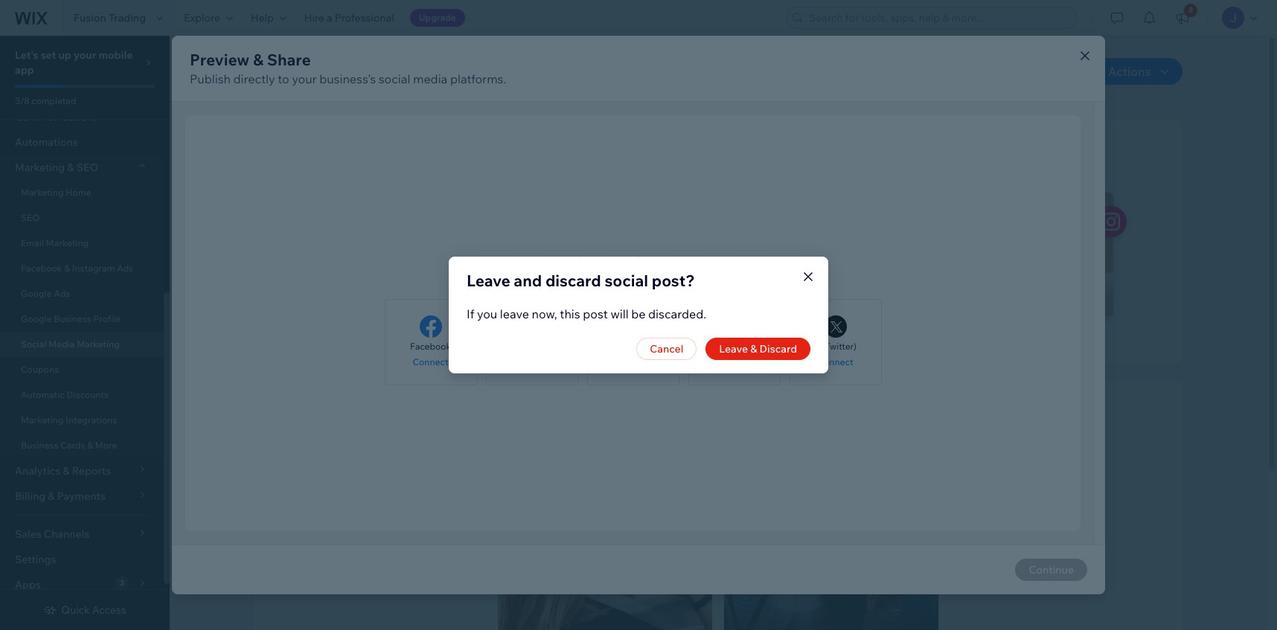 Task type: describe. For each thing, give the bounding box(es) containing it.
publish inside publish to social platforms connect at least one account to continue.
[[548, 253, 596, 270]]

vimeo button
[[402, 307, 459, 325]]

facebook & instagram ads
[[21, 263, 133, 274]]

customize
[[253, 86, 312, 101]]

discard
[[760, 342, 797, 356]]

to down platforms
[[682, 274, 694, 288]]

connect button for linkedin connect
[[716, 355, 752, 368]]

integrations
[[66, 415, 117, 426]]

0 vertical spatial business
[[54, 313, 91, 325]]

automatic
[[21, 389, 65, 400]]

across
[[440, 86, 476, 101]]

cancel
[[650, 342, 684, 356]]

1 vertical spatial business
[[21, 440, 58, 451]]

wix social posts button
[[298, 307, 398, 325]]

social media marketing
[[21, 339, 120, 350]]

social inside wix social posts button
[[337, 310, 363, 321]]

leave for leave and discard social post?
[[467, 271, 510, 290]]

coupons
[[21, 364, 59, 375]]

of
[[495, 285, 504, 298]]

and inside social media marketing customize templates and publish across social media platforms.
[[373, 86, 394, 101]]

automatic discounts link
[[0, 383, 164, 408]]

quick for quick actions
[[1073, 64, 1106, 79]]

marketing integrations link
[[0, 408, 164, 433]]

want
[[298, 285, 324, 298]]

in
[[559, 285, 568, 298]]

marketing home
[[21, 187, 91, 198]]

marketing up facebook & instagram ads
[[46, 237, 89, 249]]

marketing & seo
[[15, 161, 98, 174]]

x
[[814, 341, 820, 352]]

post?
[[652, 271, 695, 290]]

business cards & more
[[21, 440, 117, 451]]

new?
[[428, 285, 454, 298]]

leave
[[500, 307, 529, 322]]

help
[[251, 11, 274, 25]]

google ads link
[[0, 281, 164, 307]]

post
[[583, 307, 608, 322]]

email marketing link
[[0, 231, 164, 256]]

posts
[[365, 310, 389, 321]]

templates
[[315, 86, 371, 101]]

publish to social platforms connect at least one account to continue.
[[518, 253, 748, 288]]

if you leave now, this post will be discarded.
[[467, 307, 706, 322]]

up
[[58, 48, 71, 62]]

connect inside publish to social platforms connect at least one account to continue.
[[518, 274, 566, 288]]

trading
[[109, 11, 146, 25]]

social media marketing link
[[0, 332, 164, 357]]

linkedin
[[717, 341, 752, 352]]

8
[[1189, 5, 1193, 15]]

leave and discard social post?
[[467, 271, 695, 290]]

google for google ads
[[21, 288, 52, 299]]

discounts
[[67, 389, 109, 400]]

3/8
[[15, 95, 29, 106]]

one inside publish to social platforms connect at least one account to continue.
[[612, 274, 633, 288]]

completed
[[31, 95, 76, 106]]

automations
[[15, 135, 78, 149]]

share
[[267, 50, 311, 69]]

marketing & seo button
[[0, 155, 164, 180]]

google ads
[[21, 288, 70, 299]]

mobile
[[99, 48, 133, 62]]

facebook for facebook connect
[[410, 341, 451, 352]]

google business profile link
[[0, 307, 164, 332]]

access
[[92, 604, 126, 617]]

business cards & more link
[[0, 433, 164, 459]]

platforms. for preview & share
[[450, 71, 506, 86]]

1 vertical spatial ads
[[54, 288, 70, 299]]

more
[[95, 440, 117, 451]]

marketing inside social media marketing customize templates and publish across social media platforms.
[[386, 58, 488, 84]]

professional
[[335, 11, 394, 25]]

connect button for facebook connect
[[413, 355, 449, 368]]

google for google business profile
[[21, 313, 52, 325]]

facebook & instagram ads link
[[0, 256, 164, 281]]

want to design something new? try one of wix's built-in tools:
[[298, 285, 597, 298]]

marketing down profile
[[77, 339, 120, 350]]

least
[[582, 274, 609, 288]]

connect for linkedin connect
[[716, 356, 752, 367]]

wix's
[[507, 285, 532, 298]]

to inside preview & share publish directly to your business's social media platforms.
[[278, 71, 289, 86]]

you
[[477, 307, 497, 322]]

quick access button
[[43, 604, 126, 617]]

email marketing
[[21, 237, 89, 249]]

platforms
[[656, 253, 718, 270]]

continue.
[[697, 274, 748, 288]]

3/8 completed
[[15, 95, 76, 106]]

leave & discard
[[719, 342, 797, 356]]

built-
[[534, 285, 559, 298]]

1 horizontal spatial ads
[[117, 263, 133, 274]]

settings
[[15, 553, 56, 566]]

seo inside marketing & seo dropdown button
[[76, 161, 98, 174]]

fusion
[[74, 11, 106, 25]]

discarded.
[[648, 307, 706, 322]]

quick actions
[[1073, 64, 1151, 79]]

at
[[569, 274, 580, 288]]

sidebar element
[[0, 0, 170, 631]]

hire a professional
[[304, 11, 394, 25]]

let's set up your mobile app
[[15, 48, 133, 77]]



Task type: vqa. For each thing, say whether or not it's contained in the screenshot.
second 'ECOMMERCE'
no



Task type: locate. For each thing, give the bounding box(es) containing it.
to
[[278, 71, 289, 86], [599, 253, 612, 270], [682, 274, 694, 288], [326, 285, 336, 298]]

marketing down automations
[[15, 161, 65, 174]]

& for marketing
[[67, 161, 74, 174]]

media up templates
[[320, 58, 382, 84]]

1 vertical spatial and
[[514, 271, 542, 290]]

marketing up publish
[[386, 58, 488, 84]]

tools:
[[570, 285, 597, 298]]

leave up you on the left of the page
[[467, 271, 510, 290]]

media right across
[[514, 86, 548, 101]]

x (twitter) connect
[[814, 341, 857, 367]]

1 horizontal spatial media
[[320, 58, 382, 84]]

1 horizontal spatial seo
[[76, 161, 98, 174]]

hire
[[304, 11, 324, 25]]

social for social media marketing customize templates and publish across social media platforms.
[[253, 58, 315, 84]]

seo link
[[0, 205, 164, 231]]

marketing home link
[[0, 180, 164, 205]]

explore
[[184, 11, 220, 25]]

platforms. for social media marketing
[[551, 86, 607, 101]]

media for social media marketing customize templates and publish across social media platforms.
[[320, 58, 382, 84]]

directly
[[233, 71, 275, 86]]

media inside social media marketing customize templates and publish across social media platforms.
[[320, 58, 382, 84]]

preview & share publish directly to your business's social media platforms.
[[190, 50, 506, 86]]

publish up discard
[[548, 253, 596, 270]]

social up account at the top of the page
[[615, 253, 653, 270]]

social right wix
[[337, 310, 363, 321]]

media for preview & share
[[413, 71, 448, 86]]

quick access
[[61, 604, 126, 617]]

help button
[[242, 0, 295, 36]]

social right business's
[[379, 71, 410, 86]]

(twitter)
[[822, 341, 857, 352]]

to right want
[[326, 285, 336, 298]]

publish inside preview & share publish directly to your business's social media platforms.
[[190, 71, 231, 86]]

to up the least
[[599, 253, 612, 270]]

0 vertical spatial publish
[[190, 71, 231, 86]]

0 horizontal spatial facebook
[[21, 263, 62, 274]]

email
[[21, 237, 44, 249]]

social
[[379, 71, 410, 86], [479, 86, 511, 101], [615, 253, 653, 270], [605, 271, 648, 290]]

social inside social media marketing customize templates and publish across social media platforms.
[[479, 86, 511, 101]]

media inside sidebar element
[[49, 339, 75, 350]]

seo up email
[[21, 212, 40, 223]]

your
[[74, 48, 96, 62], [292, 71, 317, 86]]

facebook inside sidebar element
[[21, 263, 62, 274]]

0 vertical spatial and
[[373, 86, 394, 101]]

1 horizontal spatial quick
[[1073, 64, 1106, 79]]

connect down (twitter)
[[818, 356, 854, 367]]

quick left actions
[[1073, 64, 1106, 79]]

Search for tools, apps, help & more... field
[[805, 7, 1073, 28]]

connect down linkedin
[[716, 356, 752, 367]]

facebook for facebook & instagram ads
[[21, 263, 62, 274]]

social right across
[[479, 86, 511, 101]]

0 horizontal spatial ads
[[54, 288, 70, 299]]

2 vertical spatial social
[[21, 339, 47, 350]]

0 vertical spatial media
[[320, 58, 382, 84]]

now,
[[532, 307, 557, 322]]

google down 'google ads'
[[21, 313, 52, 325]]

something
[[374, 285, 426, 298]]

0 horizontal spatial one
[[474, 285, 492, 298]]

2 google from the top
[[21, 313, 52, 325]]

social up the customize
[[253, 58, 315, 84]]

connect button down linkedin
[[716, 355, 752, 368]]

seo inside seo link
[[21, 212, 40, 223]]

platforms. inside social media marketing customize templates and publish across social media platforms.
[[551, 86, 607, 101]]

0 vertical spatial google
[[21, 288, 52, 299]]

quick left access
[[61, 604, 90, 617]]

0 horizontal spatial social
[[21, 339, 47, 350]]

upgrade button
[[410, 9, 465, 27]]

1 vertical spatial quick
[[61, 604, 90, 617]]

social inside social media marketing link
[[21, 339, 47, 350]]

ads up google business profile
[[54, 288, 70, 299]]

media for social media marketing
[[514, 86, 548, 101]]

your right up
[[74, 48, 96, 62]]

marketing
[[386, 58, 488, 84], [15, 161, 65, 174], [21, 187, 64, 198], [46, 237, 89, 249], [77, 339, 120, 350], [21, 415, 64, 426]]

connect inside facebook connect
[[413, 356, 449, 367]]

social media marketing customize templates and publish across social media platforms.
[[253, 58, 607, 101]]

connect inside "x (twitter) connect"
[[818, 356, 854, 367]]

preview
[[190, 50, 250, 69]]

seo down the automations link
[[76, 161, 98, 174]]

business left cards
[[21, 440, 58, 451]]

&
[[253, 50, 264, 69], [67, 161, 74, 174], [64, 263, 70, 274], [750, 342, 757, 356], [87, 440, 93, 451]]

1 vertical spatial facebook
[[410, 341, 451, 352]]

3 connect button from the left
[[716, 355, 752, 368]]

& for facebook
[[64, 263, 70, 274]]

design
[[339, 285, 371, 298]]

& left more
[[87, 440, 93, 451]]

connect button for youtube connect
[[615, 355, 651, 368]]

1 horizontal spatial leave
[[719, 342, 748, 356]]

ads right instagram
[[117, 263, 133, 274]]

this
[[560, 307, 580, 322]]

marketing inside dropdown button
[[15, 161, 65, 174]]

quick inside button
[[1073, 64, 1106, 79]]

0 horizontal spatial leave
[[467, 271, 510, 290]]

media inside social media marketing customize templates and publish across social media platforms.
[[514, 86, 548, 101]]

1 vertical spatial media
[[49, 339, 75, 350]]

1 horizontal spatial your
[[292, 71, 317, 86]]

media down upgrade 'button'
[[413, 71, 448, 86]]

media inside preview & share publish directly to your business's social media platforms.
[[413, 71, 448, 86]]

home
[[66, 187, 91, 198]]

social for social media marketing
[[21, 339, 47, 350]]

business up social media marketing
[[54, 313, 91, 325]]

1 vertical spatial seo
[[21, 212, 40, 223]]

leave for leave & discard
[[719, 342, 748, 356]]

8 button
[[1166, 0, 1199, 36]]

0 horizontal spatial platforms.
[[450, 71, 506, 86]]

1 google from the top
[[21, 288, 52, 299]]

connect
[[518, 274, 566, 288], [413, 356, 449, 367], [615, 356, 651, 367], [716, 356, 752, 367], [818, 356, 854, 367]]

& left discard
[[750, 342, 757, 356]]

0 vertical spatial facebook
[[21, 263, 62, 274]]

platforms. inside preview & share publish directly to your business's social media platforms.
[[450, 71, 506, 86]]

to down share
[[278, 71, 289, 86]]

1 vertical spatial social
[[337, 310, 363, 321]]

one left of
[[474, 285, 492, 298]]

marketing integrations
[[21, 415, 117, 426]]

facebook connect
[[410, 341, 451, 367]]

1 horizontal spatial media
[[514, 86, 548, 101]]

1 connect button from the left
[[413, 355, 449, 368]]

social inside preview & share publish directly to your business's social media platforms.
[[379, 71, 410, 86]]

vimeo
[[422, 310, 450, 321]]

& up directly
[[253, 50, 264, 69]]

facebook up 'google ads'
[[21, 263, 62, 274]]

0 horizontal spatial publish
[[190, 71, 231, 86]]

quick inside sidebar element
[[61, 604, 90, 617]]

account
[[635, 274, 680, 288]]

social inside social media marketing customize templates and publish across social media platforms.
[[253, 58, 315, 84]]

marketing down automatic
[[21, 415, 64, 426]]

youtube connect
[[615, 341, 651, 367]]

seo
[[76, 161, 98, 174], [21, 212, 40, 223]]

connect inside 'youtube connect'
[[615, 356, 651, 367]]

0 horizontal spatial quick
[[61, 604, 90, 617]]

instagram
[[72, 263, 115, 274]]

automations link
[[0, 130, 164, 155]]

media
[[320, 58, 382, 84], [49, 339, 75, 350]]

0 vertical spatial social
[[253, 58, 315, 84]]

and left publish
[[373, 86, 394, 101]]

connect for youtube connect
[[615, 356, 651, 367]]

& up home
[[67, 161, 74, 174]]

google up google business profile
[[21, 288, 52, 299]]

will
[[611, 307, 629, 322]]

social inside publish to social platforms connect at least one account to continue.
[[615, 253, 653, 270]]

profile
[[93, 313, 121, 325]]

facebook down vimeo button at left
[[410, 341, 451, 352]]

1 vertical spatial your
[[292, 71, 317, 86]]

cancel button
[[637, 338, 697, 360]]

1 horizontal spatial one
[[612, 274, 633, 288]]

coupons link
[[0, 357, 164, 383]]

1 horizontal spatial publish
[[548, 253, 596, 270]]

& inside button
[[750, 342, 757, 356]]

leave inside button
[[719, 342, 748, 356]]

if
[[467, 307, 474, 322]]

hire a professional link
[[295, 0, 403, 36]]

social up coupons
[[21, 339, 47, 350]]

google business profile
[[21, 313, 121, 325]]

1 vertical spatial google
[[21, 313, 52, 325]]

leave left discard
[[719, 342, 748, 356]]

marketing down marketing & seo
[[21, 187, 64, 198]]

& inside preview & share publish directly to your business's social media platforms.
[[253, 50, 264, 69]]

connect left at
[[518, 274, 566, 288]]

& inside dropdown button
[[67, 161, 74, 174]]

connect button down youtube on the bottom of the page
[[615, 355, 651, 368]]

leave
[[467, 271, 510, 290], [719, 342, 748, 356]]

your down share
[[292, 71, 317, 86]]

0 horizontal spatial seo
[[21, 212, 40, 223]]

connect down youtube on the bottom of the page
[[615, 356, 651, 367]]

2 horizontal spatial social
[[337, 310, 363, 321]]

social
[[253, 58, 315, 84], [337, 310, 363, 321], [21, 339, 47, 350]]

wix
[[318, 310, 335, 321]]

your inside let's set up your mobile app
[[74, 48, 96, 62]]

try
[[457, 285, 471, 298]]

business
[[54, 313, 91, 325], [21, 440, 58, 451]]

media for social media marketing
[[49, 339, 75, 350]]

social up will at the left of page
[[605, 271, 648, 290]]

be
[[631, 307, 646, 322]]

& for leave
[[750, 342, 757, 356]]

1 vertical spatial leave
[[719, 342, 748, 356]]

publish
[[397, 86, 438, 101]]

media down google business profile
[[49, 339, 75, 350]]

0 horizontal spatial and
[[373, 86, 394, 101]]

0 vertical spatial seo
[[76, 161, 98, 174]]

one right the least
[[612, 274, 633, 288]]

linkedin connect
[[716, 341, 752, 367]]

quick for quick access
[[61, 604, 90, 617]]

0 vertical spatial leave
[[467, 271, 510, 290]]

facebook
[[21, 263, 62, 274], [410, 341, 451, 352]]

0 vertical spatial quick
[[1073, 64, 1106, 79]]

& for preview
[[253, 50, 264, 69]]

1 horizontal spatial and
[[514, 271, 542, 290]]

set
[[41, 48, 56, 62]]

cards
[[60, 440, 85, 451]]

publish down preview
[[190, 71, 231, 86]]

your inside preview & share publish directly to your business's social media platforms.
[[292, 71, 317, 86]]

quick
[[1073, 64, 1106, 79], [61, 604, 90, 617]]

2 connect button from the left
[[615, 355, 651, 368]]

0 horizontal spatial media
[[413, 71, 448, 86]]

publish
[[190, 71, 231, 86], [548, 253, 596, 270]]

0 horizontal spatial your
[[74, 48, 96, 62]]

connect down vimeo button at left
[[413, 356, 449, 367]]

upgrade
[[419, 12, 456, 23]]

4 connect button from the left
[[818, 355, 854, 368]]

connect button down (twitter)
[[818, 355, 854, 368]]

1 horizontal spatial platforms.
[[551, 86, 607, 101]]

connect button for x (twitter) connect
[[818, 355, 854, 368]]

1 horizontal spatial facebook
[[410, 341, 451, 352]]

and right of
[[514, 271, 542, 290]]

quick actions button
[[1055, 58, 1182, 85]]

& left instagram
[[64, 263, 70, 274]]

0 vertical spatial ads
[[117, 263, 133, 274]]

connect for facebook connect
[[413, 356, 449, 367]]

1 vertical spatial publish
[[548, 253, 596, 270]]

0 horizontal spatial media
[[49, 339, 75, 350]]

1 horizontal spatial social
[[253, 58, 315, 84]]

0 vertical spatial your
[[74, 48, 96, 62]]

connect button down vimeo button at left
[[413, 355, 449, 368]]



